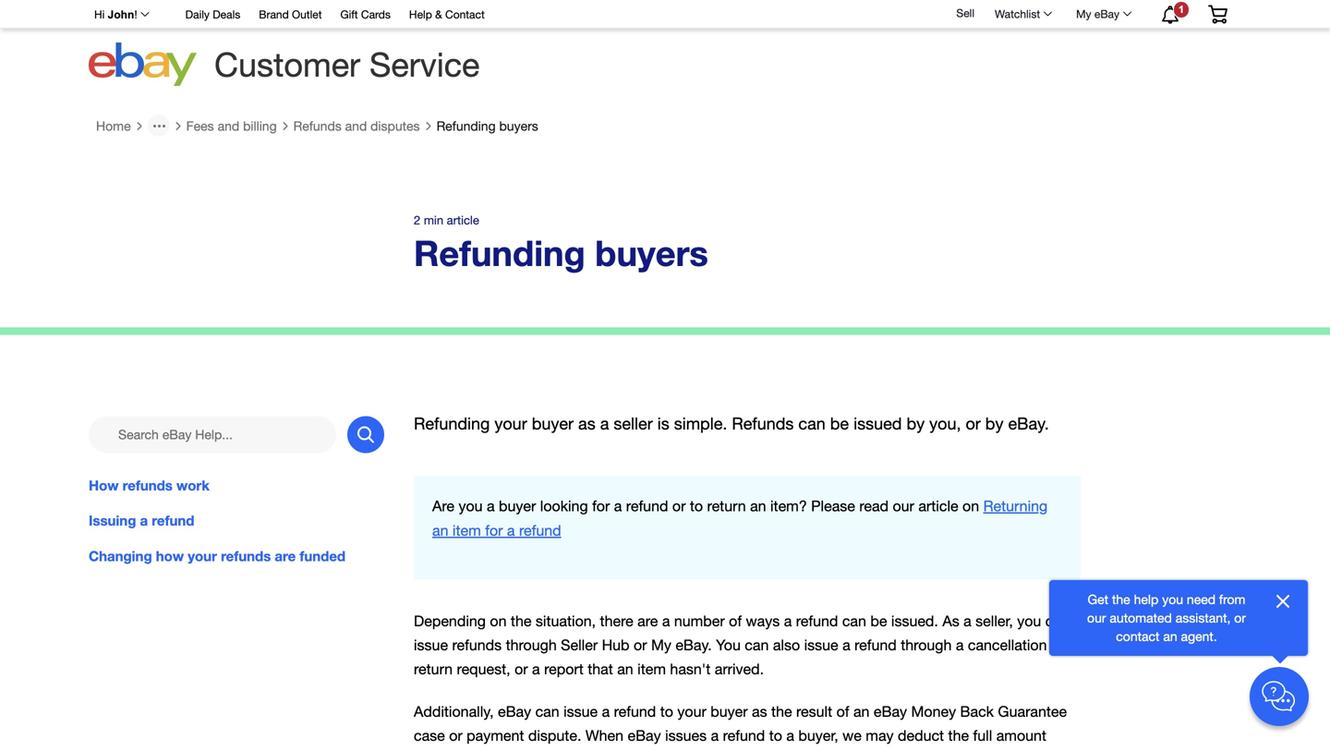 Task type: vqa. For each thing, say whether or not it's contained in the screenshot.
Additionally,
yes



Task type: locate. For each thing, give the bounding box(es) containing it.
0 horizontal spatial our
[[893, 498, 915, 515]]

through up report
[[506, 637, 557, 654]]

0 horizontal spatial refunds
[[123, 478, 173, 494]]

please
[[812, 498, 856, 515]]

funded
[[300, 548, 346, 564]]

1 horizontal spatial ebay.
[[1009, 414, 1050, 434]]

can left 'issued'
[[799, 414, 826, 434]]

0 vertical spatial refunding
[[437, 118, 496, 133]]

0 horizontal spatial of
[[729, 613, 742, 630]]

0 horizontal spatial refunds
[[294, 118, 342, 133]]

1 horizontal spatial your
[[495, 414, 527, 434]]

and right fees
[[218, 118, 240, 133]]

1 horizontal spatial our
[[1088, 610, 1107, 626]]

depending on the situation, there are a number of ways a refund can be issued. as a seller, you can issue refunds through seller hub or my ebay. you can also issue a refund through a cancellation or return request, or a report that an item hasn't arrived.
[[414, 613, 1070, 678]]

1 horizontal spatial be
[[871, 613, 888, 630]]

an down are
[[433, 522, 449, 539]]

my right watchlist link
[[1077, 7, 1092, 20]]

my up hasn't
[[652, 637, 672, 654]]

refund down looking
[[519, 522, 562, 539]]

you,
[[930, 414, 962, 434]]

2 horizontal spatial to
[[770, 728, 783, 745]]

the right get
[[1113, 592, 1131, 607]]

situation,
[[536, 613, 596, 630]]

2 vertical spatial you
[[1018, 613, 1042, 630]]

2 vertical spatial to
[[770, 728, 783, 745]]

an up we
[[854, 703, 870, 721]]

on left returning
[[963, 498, 980, 515]]

you
[[459, 498, 483, 515], [1163, 592, 1184, 607], [1018, 613, 1042, 630]]

our right read at the right of the page
[[893, 498, 915, 515]]

1 horizontal spatial you
[[1018, 613, 1042, 630]]

returning
[[984, 498, 1048, 515]]

0 horizontal spatial by
[[907, 414, 925, 434]]

you up cancellation
[[1018, 613, 1042, 630]]

1 vertical spatial our
[[1088, 610, 1107, 626]]

refunds inside changing how your refunds are funded link
[[221, 548, 271, 564]]

refunding buyers link
[[437, 118, 539, 134]]

0 vertical spatial item
[[453, 522, 481, 539]]

1 vertical spatial you
[[1163, 592, 1184, 607]]

0 vertical spatial your
[[495, 414, 527, 434]]

1 vertical spatial item
[[638, 661, 666, 678]]

ebay up may
[[874, 703, 908, 721]]

2 vertical spatial refunds
[[452, 637, 502, 654]]

0 horizontal spatial issue
[[414, 637, 448, 654]]

refunds
[[294, 118, 342, 133], [732, 414, 794, 434]]

1 vertical spatial article
[[919, 498, 959, 515]]

for
[[592, 498, 610, 515], [485, 522, 503, 539]]

1 vertical spatial return
[[414, 661, 453, 678]]

arrived.
[[715, 661, 764, 678]]

hub
[[602, 637, 630, 654]]

buyer inside additionally, ebay can issue a refund to your buyer as the result of an ebay money back guarantee case or payment dispute. when ebay issues a refund to a buyer, we may deduct the full amoun
[[711, 703, 748, 721]]

when
[[586, 728, 624, 745]]

an inside get the help you need from our automated assistant, or contact an agent.
[[1164, 629, 1178, 644]]

1 horizontal spatial refunds
[[221, 548, 271, 564]]

by left you,
[[907, 414, 925, 434]]

from
[[1220, 592, 1246, 607]]

or
[[966, 414, 981, 434], [673, 498, 686, 515], [1235, 610, 1247, 626], [634, 637, 647, 654], [1052, 637, 1065, 654], [515, 661, 528, 678]]

1 vertical spatial your
[[188, 548, 217, 564]]

the
[[1113, 592, 1131, 607], [511, 613, 532, 630], [772, 703, 793, 721], [949, 728, 970, 745]]

daily
[[185, 8, 210, 21]]

0 vertical spatial return
[[708, 498, 746, 515]]

to left "buyer,"
[[770, 728, 783, 745]]

your inside additionally, ebay can issue a refund to your buyer as the result of an ebay money back guarantee case or payment dispute. when ebay issues a refund to a buyer, we may deduct the full amoun
[[678, 703, 707, 721]]

how refunds work link
[[89, 476, 384, 496]]

buyer,
[[799, 728, 839, 745]]

1 vertical spatial to
[[661, 703, 674, 721]]

0 horizontal spatial buyers
[[500, 118, 539, 133]]

0 horizontal spatial article
[[447, 213, 479, 227]]

0 vertical spatial my
[[1077, 7, 1092, 20]]

1 vertical spatial refunding
[[414, 232, 586, 274]]

1 horizontal spatial by
[[986, 414, 1004, 434]]

0 vertical spatial article
[[447, 213, 479, 227]]

buyers
[[500, 118, 539, 133], [595, 232, 709, 274]]

1 vertical spatial refunds
[[732, 414, 794, 434]]

refund up when
[[614, 703, 656, 721]]

refunds down the issuing a refund link
[[221, 548, 271, 564]]

money
[[912, 703, 957, 721]]

for inside returning an item for a refund
[[485, 522, 503, 539]]

buyers inside 2 min article refunding buyers
[[595, 232, 709, 274]]

full
[[974, 728, 993, 745]]

ebay. up hasn't
[[676, 637, 712, 654]]

1 horizontal spatial to
[[690, 498, 703, 515]]

1 horizontal spatial refunds
[[732, 414, 794, 434]]

buyer left "seller"
[[532, 414, 574, 434]]

buyer left looking
[[499, 498, 536, 515]]

1 vertical spatial on
[[490, 613, 507, 630]]

refunds and disputes
[[294, 118, 420, 133]]

issue up when
[[564, 703, 598, 721]]

0 horizontal spatial item
[[453, 522, 481, 539]]

of
[[729, 613, 742, 630], [837, 703, 850, 721]]

on inside depending on the situation, there are a number of ways a refund can be issued. as a seller, you can issue refunds through seller hub or my ebay. you can also issue a refund through a cancellation or return request, or a report that an item hasn't arrived.
[[490, 613, 507, 630]]

an inside returning an item for a refund
[[433, 522, 449, 539]]

may
[[866, 728, 894, 745]]

refunding right disputes
[[437, 118, 496, 133]]

1 vertical spatial of
[[837, 703, 850, 721]]

1 and from the left
[[218, 118, 240, 133]]

of inside additionally, ebay can issue a refund to your buyer as the result of an ebay money back guarantee case or payment dispute. when ebay issues a refund to a buyer, we may deduct the full amoun
[[837, 703, 850, 721]]

0 vertical spatial refunds
[[123, 478, 173, 494]]

as left "seller"
[[579, 414, 596, 434]]

issue right also on the right bottom of the page
[[805, 637, 839, 654]]

0 horizontal spatial for
[[485, 522, 503, 539]]

an
[[751, 498, 767, 515], [433, 522, 449, 539], [1164, 629, 1178, 644], [854, 703, 870, 721]]

item inside depending on the situation, there are a number of ways a refund can be issued. as a seller, you can issue refunds through seller hub or my ebay. you can also issue a refund through a cancellation or return request, or a report that an item hasn't arrived.
[[638, 661, 666, 678]]

refunding for buyers
[[437, 118, 496, 133]]

0 vertical spatial buyer
[[532, 414, 574, 434]]

gift cards
[[341, 8, 391, 21]]

refunds up request,
[[452, 637, 502, 654]]

article
[[447, 213, 479, 227], [919, 498, 959, 515]]

0 horizontal spatial ebay.
[[676, 637, 712, 654]]

be left 'issued'
[[831, 414, 849, 434]]

ebay up payment
[[498, 703, 532, 721]]

0 vertical spatial to
[[690, 498, 703, 515]]

home link
[[96, 118, 131, 134]]

issue down depending
[[414, 637, 448, 654]]

through down issued.
[[901, 637, 952, 654]]

1 vertical spatial my
[[652, 637, 672, 654]]

refund right issues
[[723, 728, 765, 745]]

request,
[[457, 661, 511, 678]]

1 vertical spatial buyers
[[595, 232, 709, 274]]

2 vertical spatial refunding
[[414, 414, 490, 434]]

our inside get the help you need from our automated assistant, or contact an agent.
[[1088, 610, 1107, 626]]

gift
[[341, 8, 358, 21]]

article right read at the right of the page
[[919, 498, 959, 515]]

can down ways
[[745, 637, 769, 654]]

2 vertical spatial your
[[678, 703, 707, 721]]

1 horizontal spatial and
[[345, 118, 367, 133]]

2 through from the left
[[901, 637, 952, 654]]

our down get
[[1088, 610, 1107, 626]]

ebay. right you,
[[1009, 414, 1050, 434]]

1 vertical spatial for
[[485, 522, 503, 539]]

0 horizontal spatial are
[[275, 548, 296, 564]]

can
[[799, 414, 826, 434], [843, 613, 867, 630], [1046, 613, 1070, 630], [745, 637, 769, 654], [536, 703, 560, 721]]

refunding inside 2 min article refunding buyers
[[414, 232, 586, 274]]

1 vertical spatial ebay.
[[676, 637, 712, 654]]

0 horizontal spatial as
[[579, 414, 596, 434]]

result
[[797, 703, 833, 721]]

get the help you need from our automated assistant, or contact an agent.
[[1088, 592, 1247, 644]]

refunding your buyer as a seller is simple. refunds can be issued by you, or by ebay.
[[414, 414, 1050, 434]]

can up cancellation
[[1046, 613, 1070, 630]]

2 horizontal spatial you
[[1163, 592, 1184, 607]]

2 vertical spatial buyer
[[711, 703, 748, 721]]

1 horizontal spatial as
[[752, 703, 768, 721]]

of up you
[[729, 613, 742, 630]]

2 horizontal spatial refunds
[[452, 637, 502, 654]]

issued.
[[892, 613, 939, 630]]

the left situation,
[[511, 613, 532, 630]]

case or
[[414, 728, 463, 745]]

ways
[[746, 613, 780, 630]]

be left issued.
[[871, 613, 888, 630]]

1 vertical spatial as
[[752, 703, 768, 721]]

article right "min"
[[447, 213, 479, 227]]

return left item?
[[708, 498, 746, 515]]

refunds
[[123, 478, 173, 494], [221, 548, 271, 564], [452, 637, 502, 654]]

1 horizontal spatial issue
[[564, 703, 598, 721]]

refund down issued.
[[855, 637, 897, 654]]

0 horizontal spatial my
[[652, 637, 672, 654]]

you right help at the right bottom of page
[[1163, 592, 1184, 607]]

1 horizontal spatial for
[[592, 498, 610, 515]]

as down arrived.
[[752, 703, 768, 721]]

refunds right billing
[[294, 118, 342, 133]]

ebay. inside depending on the situation, there are a number of ways a refund can be issued. as a seller, you can issue refunds through seller hub or my ebay. you can also issue a refund through a cancellation or return request, or a report that an item hasn't arrived.
[[676, 637, 712, 654]]

0 vertical spatial as
[[579, 414, 596, 434]]

help & contact
[[409, 8, 485, 21]]

as
[[579, 414, 596, 434], [752, 703, 768, 721]]

refunding
[[437, 118, 496, 133], [414, 232, 586, 274], [414, 414, 490, 434]]

a
[[600, 414, 609, 434], [487, 498, 495, 515], [614, 498, 622, 515], [140, 513, 148, 529], [507, 522, 515, 539], [663, 613, 670, 630], [784, 613, 792, 630], [964, 613, 972, 630], [843, 637, 851, 654], [956, 637, 964, 654], [532, 661, 540, 678], [602, 703, 610, 721], [711, 728, 719, 745], [787, 728, 795, 745]]

0 vertical spatial be
[[831, 414, 849, 434]]

how refunds work
[[89, 478, 210, 494]]

0 horizontal spatial be
[[831, 414, 849, 434]]

the inside get the help you need from our automated assistant, or contact an agent.
[[1113, 592, 1131, 607]]

1 vertical spatial refunds
[[221, 548, 271, 564]]

0 horizontal spatial on
[[490, 613, 507, 630]]

1 horizontal spatial on
[[963, 498, 980, 515]]

work
[[177, 478, 210, 494]]

Search eBay Help... text field
[[89, 417, 336, 453]]

to down simple.
[[690, 498, 703, 515]]

0 horizontal spatial to
[[661, 703, 674, 721]]

0 vertical spatial our
[[893, 498, 915, 515]]

fees and billing link
[[186, 118, 277, 134]]

1 horizontal spatial buyers
[[595, 232, 709, 274]]

1 horizontal spatial article
[[919, 498, 959, 515]]

can left issued.
[[843, 613, 867, 630]]

to up issues
[[661, 703, 674, 721]]

changing how your refunds are funded
[[89, 548, 346, 564]]

seller
[[614, 414, 653, 434]]

your
[[495, 414, 527, 434], [188, 548, 217, 564], [678, 703, 707, 721]]

1 through from the left
[[506, 637, 557, 654]]

1 vertical spatial are
[[638, 613, 658, 630]]

return
[[708, 498, 746, 515], [414, 661, 453, 678]]

you inside get the help you need from our automated assistant, or contact an agent.
[[1163, 592, 1184, 607]]

refunding down "min"
[[414, 232, 586, 274]]

of up we
[[837, 703, 850, 721]]

2 and from the left
[[345, 118, 367, 133]]

refunds up issuing a refund
[[123, 478, 173, 494]]

1 horizontal spatial are
[[638, 613, 658, 630]]

buyer down arrived.
[[711, 703, 748, 721]]

on right depending
[[490, 613, 507, 630]]

0 vertical spatial you
[[459, 498, 483, 515]]

1 horizontal spatial through
[[901, 637, 952, 654]]

an left agent.
[[1164, 629, 1178, 644]]

brand outlet link
[[259, 5, 322, 25]]

on
[[963, 498, 980, 515], [490, 613, 507, 630]]

assistant,
[[1176, 610, 1231, 626]]

0 horizontal spatial your
[[188, 548, 217, 564]]

report
[[544, 661, 584, 678]]

item left hasn't
[[638, 661, 666, 678]]

can up the dispute. on the left of page
[[536, 703, 560, 721]]

refunds inside depending on the situation, there are a number of ways a refund can be issued. as a seller, you can issue refunds through seller hub or my ebay. you can also issue a refund through a cancellation or return request, or a report that an item hasn't arrived.
[[452, 637, 502, 654]]

refunding up are
[[414, 414, 490, 434]]

item down are
[[453, 522, 481, 539]]

1 horizontal spatial of
[[837, 703, 850, 721]]

!
[[134, 8, 137, 21]]

depending
[[414, 613, 486, 630]]

0 vertical spatial are
[[275, 548, 296, 564]]

are right there
[[638, 613, 658, 630]]

are
[[275, 548, 296, 564], [638, 613, 658, 630]]

you right are
[[459, 498, 483, 515]]

sell link
[[949, 7, 983, 20]]

1 horizontal spatial item
[[638, 661, 666, 678]]

0 horizontal spatial through
[[506, 637, 557, 654]]

brand
[[259, 8, 289, 21]]

1 vertical spatial be
[[871, 613, 888, 630]]

2 horizontal spatial your
[[678, 703, 707, 721]]

1 vertical spatial buyer
[[499, 498, 536, 515]]

be
[[831, 414, 849, 434], [871, 613, 888, 630]]

are inside depending on the situation, there are a number of ways a refund can be issued. as a seller, you can issue refunds through seller hub or my ebay. you can also issue a refund through a cancellation or return request, or a report that an item hasn't arrived.
[[638, 613, 658, 630]]

are left funded
[[275, 548, 296, 564]]

deals
[[213, 8, 241, 21]]

0 horizontal spatial return
[[414, 661, 453, 678]]

automated
[[1110, 610, 1173, 626]]

by right you,
[[986, 414, 1004, 434]]

return up additionally,
[[414, 661, 453, 678]]

item inside returning an item for a refund
[[453, 522, 481, 539]]

and left disputes
[[345, 118, 367, 133]]

0 vertical spatial of
[[729, 613, 742, 630]]

help
[[409, 8, 432, 21]]

0 horizontal spatial and
[[218, 118, 240, 133]]

contact
[[1117, 629, 1160, 644]]

issue inside additionally, ebay can issue a refund to your buyer as the result of an ebay money back guarantee case or payment dispute. when ebay issues a refund to a buyer, we may deduct the full amoun
[[564, 703, 598, 721]]

through
[[506, 637, 557, 654], [901, 637, 952, 654]]

ebay left 1 dropdown button
[[1095, 7, 1120, 20]]

1 horizontal spatial my
[[1077, 7, 1092, 20]]

refunds right simple.
[[732, 414, 794, 434]]



Task type: describe. For each thing, give the bounding box(es) containing it.
hi
[[94, 8, 105, 21]]

0 vertical spatial on
[[963, 498, 980, 515]]

as
[[943, 613, 960, 630]]

home
[[96, 118, 131, 133]]

min
[[424, 213, 444, 227]]

guarantee
[[999, 703, 1068, 721]]

customer service banner
[[84, 0, 1242, 92]]

daily deals link
[[185, 5, 241, 25]]

returning an item for a refund link
[[433, 498, 1048, 539]]

1 horizontal spatial return
[[708, 498, 746, 515]]

get the help you need from our automated assistant, or contact an agent. tooltip
[[1079, 591, 1255, 646]]

cards
[[361, 8, 391, 21]]

&
[[435, 8, 442, 21]]

my ebay link
[[1067, 3, 1140, 25]]

0 vertical spatial buyers
[[500, 118, 539, 133]]

1 by from the left
[[907, 414, 925, 434]]

2 horizontal spatial issue
[[805, 637, 839, 654]]

your inside changing how your refunds are funded link
[[188, 548, 217, 564]]

additionally, ebay can issue a refund to your buyer as the result of an ebay money back guarantee case or payment dispute. when ebay issues a refund to a buyer, we may deduct the full amoun
[[414, 703, 1068, 751]]

contact
[[446, 8, 485, 21]]

an inside additionally, ebay can issue a refund to your buyer as the result of an ebay money back guarantee case or payment dispute. when ebay issues a refund to a buyer, we may deduct the full amoun
[[854, 703, 870, 721]]

refunding for your
[[414, 414, 490, 434]]

deduct
[[898, 728, 945, 745]]

2 by from the left
[[986, 414, 1004, 434]]

0 vertical spatial refunds
[[294, 118, 342, 133]]

my inside my ebay link
[[1077, 7, 1092, 20]]

fees and billing
[[186, 118, 277, 133]]

refund right looking
[[626, 498, 669, 515]]

issued
[[854, 414, 902, 434]]

0 vertical spatial ebay.
[[1009, 414, 1050, 434]]

gift cards link
[[341, 5, 391, 25]]

and for refunds
[[345, 118, 367, 133]]

outlet
[[292, 8, 322, 21]]

is
[[658, 414, 670, 434]]

how
[[89, 478, 119, 494]]

customer service
[[214, 45, 480, 84]]

refunding buyers main content
[[0, 107, 1331, 751]]

back
[[961, 703, 994, 721]]

refund inside returning an item for a refund
[[519, 522, 562, 539]]

or inside get the help you need from our automated assistant, or contact an agent.
[[1235, 610, 1247, 626]]

you
[[716, 637, 741, 654]]

issuing
[[89, 513, 136, 529]]

there
[[600, 613, 634, 630]]

sell
[[957, 7, 975, 20]]

changing how your refunds are funded link
[[89, 546, 384, 566]]

refund up also on the right bottom of the page
[[796, 613, 839, 630]]

our inside refunding buyers main content
[[893, 498, 915, 515]]

cancellation
[[968, 637, 1048, 654]]

my ebay
[[1077, 7, 1120, 20]]

help
[[1135, 592, 1159, 607]]

your shopping cart image
[[1208, 5, 1229, 23]]

ebay right when
[[628, 728, 661, 745]]

1 button
[[1146, 1, 1194, 27]]

looking
[[540, 498, 588, 515]]

refund up how
[[152, 513, 194, 529]]

changing
[[89, 548, 152, 564]]

article inside 2 min article refunding buyers
[[447, 213, 479, 227]]

that an
[[588, 661, 634, 678]]

help & contact link
[[409, 5, 485, 25]]

issuing a refund link
[[89, 511, 384, 531]]

are
[[433, 498, 455, 515]]

hi john !
[[94, 8, 137, 21]]

service
[[370, 45, 480, 84]]

watchlist link
[[985, 3, 1061, 25]]

returning an item for a refund
[[433, 498, 1048, 539]]

of inside depending on the situation, there are a number of ways a refund can be issued. as a seller, you can issue refunds through seller hub or my ebay. you can also issue a refund through a cancellation or return request, or a report that an item hasn't arrived.
[[729, 613, 742, 630]]

an left item?
[[751, 498, 767, 515]]

you inside depending on the situation, there are a number of ways a refund can be issued. as a seller, you can issue refunds through seller hub or my ebay. you can also issue a refund through a cancellation or return request, or a report that an item hasn't arrived.
[[1018, 613, 1042, 630]]

refunds inside how refunds work link
[[123, 478, 173, 494]]

watchlist
[[995, 7, 1041, 20]]

refunds and disputes link
[[294, 118, 420, 134]]

brand outlet
[[259, 8, 322, 21]]

as inside additionally, ebay can issue a refund to your buyer as the result of an ebay money back guarantee case or payment dispute. when ebay issues a refund to a buyer, we may deduct the full amoun
[[752, 703, 768, 721]]

disputes
[[371, 118, 420, 133]]

the left full
[[949, 728, 970, 745]]

payment
[[467, 728, 524, 745]]

daily deals
[[185, 8, 241, 21]]

number
[[675, 613, 725, 630]]

the inside depending on the situation, there are a number of ways a refund can be issued. as a seller, you can issue refunds through seller hub or my ebay. you can also issue a refund through a cancellation or return request, or a report that an item hasn't arrived.
[[511, 613, 532, 630]]

0 horizontal spatial you
[[459, 498, 483, 515]]

item?
[[771, 498, 808, 515]]

be inside depending on the situation, there are a number of ways a refund can be issued. as a seller, you can issue refunds through seller hub or my ebay. you can also issue a refund through a cancellation or return request, or a report that an item hasn't arrived.
[[871, 613, 888, 630]]

seller
[[561, 637, 598, 654]]

a inside returning an item for a refund
[[507, 522, 515, 539]]

issuing a refund
[[89, 513, 194, 529]]

issues
[[666, 728, 707, 745]]

the left result
[[772, 703, 793, 721]]

how
[[156, 548, 184, 564]]

additionally,
[[414, 703, 494, 721]]

need
[[1188, 592, 1216, 607]]

1
[[1179, 4, 1185, 15]]

ebay inside account 'navigation'
[[1095, 7, 1120, 20]]

get
[[1088, 592, 1109, 607]]

account navigation
[[84, 0, 1242, 29]]

we
[[843, 728, 862, 745]]

seller,
[[976, 613, 1014, 630]]

return inside depending on the situation, there are a number of ways a refund can be issued. as a seller, you can issue refunds through seller hub or my ebay. you can also issue a refund through a cancellation or return request, or a report that an item hasn't arrived.
[[414, 661, 453, 678]]

are you a buyer looking for a refund or to return an item? please read our article on
[[433, 498, 984, 515]]

john
[[108, 8, 134, 21]]

refunding buyers
[[437, 118, 539, 133]]

my inside depending on the situation, there are a number of ways a refund can be issued. as a seller, you can issue refunds through seller hub or my ebay. you can also issue a refund through a cancellation or return request, or a report that an item hasn't arrived.
[[652, 637, 672, 654]]

can inside additionally, ebay can issue a refund to your buyer as the result of an ebay money back guarantee case or payment dispute. when ebay issues a refund to a buyer, we may deduct the full amoun
[[536, 703, 560, 721]]

simple.
[[674, 414, 728, 434]]

2 min article refunding buyers
[[414, 213, 709, 274]]

agent.
[[1182, 629, 1218, 644]]

0 vertical spatial for
[[592, 498, 610, 515]]

and for fees
[[218, 118, 240, 133]]

also
[[773, 637, 801, 654]]

dispute.
[[529, 728, 582, 745]]



